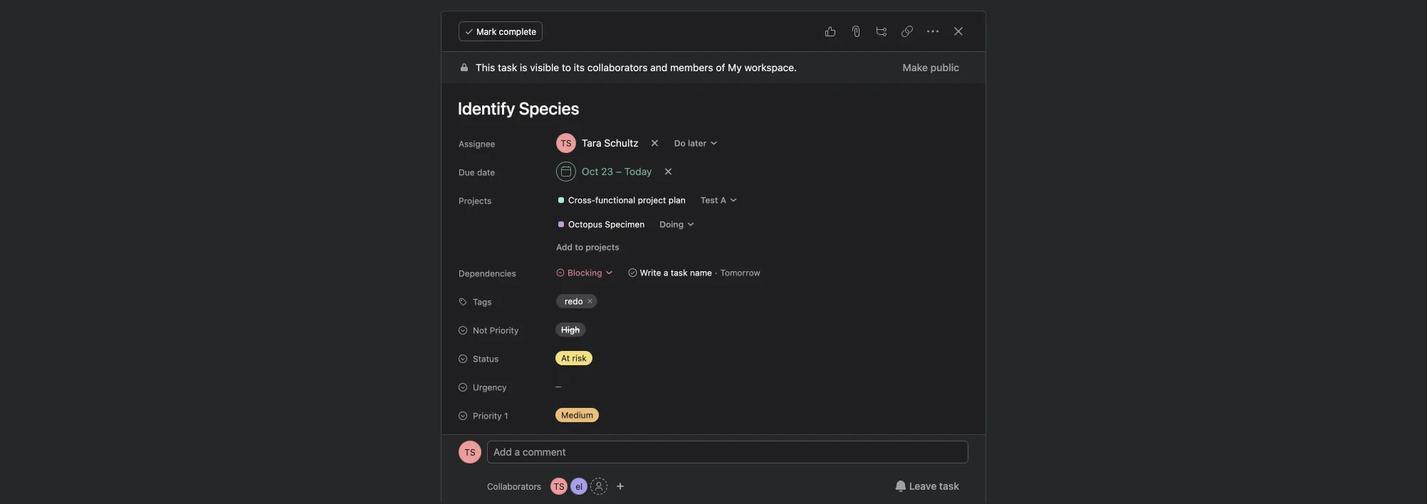 Task type: describe. For each thing, give the bounding box(es) containing it.
Task Name text field
[[449, 92, 969, 125]]

more actions for this task image
[[927, 26, 939, 37]]

tags
[[473, 297, 492, 307]]

make
[[903, 62, 928, 73]]

clear due date image
[[664, 167, 673, 176]]

0 likes. click to like this task image
[[825, 26, 836, 37]]

medium button
[[550, 405, 635, 425]]

medium
[[561, 410, 593, 420]]

collaborators
[[487, 481, 541, 491]]

add to projects
[[556, 242, 619, 252]]

workspace.
[[745, 62, 797, 73]]

main content containing this task is visible to its collaborators and members of my workspace.
[[442, 52, 986, 504]]

at risk button
[[550, 348, 635, 368]]

doing button
[[653, 214, 702, 234]]

— button
[[550, 377, 635, 397]]

project
[[638, 195, 666, 205]]

1
[[504, 411, 508, 421]]

visible
[[530, 62, 559, 73]]

date
[[477, 167, 495, 177]]

collapse task pane image
[[953, 26, 964, 37]]

1 horizontal spatial ts button
[[551, 478, 568, 495]]

assignee
[[459, 139, 495, 149]]

copy task link image
[[902, 26, 913, 37]]

redo link
[[556, 294, 597, 308]]

urgency
[[473, 382, 507, 392]]

add to projects button
[[550, 237, 626, 257]]

write
[[640, 268, 661, 278]]

23
[[601, 166, 613, 177]]

tara schultz button
[[550, 130, 645, 156]]

schultz
[[604, 137, 639, 149]]

leave task button
[[886, 474, 969, 499]]

1 horizontal spatial ts
[[554, 481, 565, 491]]

mark complete button
[[459, 21, 543, 41]]

tara
[[582, 137, 601, 149]]

el
[[576, 481, 583, 491]]

mark
[[476, 26, 497, 36]]

do
[[674, 138, 686, 148]]

due date
[[459, 167, 495, 177]]

–
[[616, 166, 622, 177]]

mark complete
[[476, 26, 536, 36]]

and
[[650, 62, 667, 73]]

octopus specimen link
[[551, 217, 650, 231]]

projects
[[586, 242, 619, 252]]

make public
[[903, 62, 959, 73]]

el button
[[571, 478, 588, 495]]

add or remove collaborators image
[[616, 482, 625, 491]]

at risk
[[561, 353, 587, 363]]

test
[[701, 195, 718, 205]]

is
[[520, 62, 527, 73]]

task for this
[[498, 62, 517, 73]]

projects
[[459, 196, 492, 206]]

cross-functional project plan
[[568, 195, 686, 205]]

specimen
[[605, 219, 645, 229]]

task for leave
[[939, 480, 959, 492]]



Task type: locate. For each thing, give the bounding box(es) containing it.
remove image
[[586, 297, 594, 306]]

ts button
[[459, 441, 481, 464], [551, 478, 568, 495]]

later
[[688, 138, 707, 148]]

plan
[[669, 195, 686, 205]]

0 vertical spatial ts button
[[459, 441, 481, 464]]

2 vertical spatial task
[[939, 480, 959, 492]]

0 vertical spatial task
[[498, 62, 517, 73]]

a
[[664, 268, 668, 278]]

main content
[[442, 52, 986, 504]]

attachments: add a file to this task, identify species image
[[850, 26, 862, 37]]

octopus specimen
[[568, 219, 645, 229]]

1 horizontal spatial task
[[671, 268, 688, 278]]

blocking
[[568, 268, 602, 278]]

oct 23 – today
[[582, 166, 652, 177]]

0 vertical spatial priority
[[490, 325, 519, 335]]

identify species dialog
[[442, 11, 986, 504]]

priority 1
[[473, 411, 508, 421]]

0 vertical spatial ts
[[465, 447, 475, 457]]

1 horizontal spatial to
[[575, 242, 583, 252]]

0 horizontal spatial ts button
[[459, 441, 481, 464]]

high
[[561, 325, 580, 335]]

task left is
[[498, 62, 517, 73]]

1 vertical spatial task
[[671, 268, 688, 278]]

remove assignee image
[[651, 139, 659, 147]]

a
[[720, 195, 726, 205]]

of
[[716, 62, 725, 73]]

members
[[670, 62, 713, 73]]

this
[[476, 62, 495, 73]]

doing
[[660, 219, 684, 229]]

its
[[574, 62, 585, 73]]

do later
[[674, 138, 707, 148]]

to right add
[[575, 242, 583, 252]]

priority left 1 on the bottom left
[[473, 411, 502, 421]]

ts left el button
[[554, 481, 565, 491]]

do later button
[[668, 133, 724, 153]]

octopus
[[568, 219, 603, 229]]

ts button down priority 1
[[459, 441, 481, 464]]

0 horizontal spatial to
[[562, 62, 571, 73]]

my
[[728, 62, 742, 73]]

priority right not
[[490, 325, 519, 335]]

collaborators
[[587, 62, 648, 73]]

leave task
[[909, 480, 959, 492]]

cross-
[[568, 195, 595, 205]]

complete
[[499, 26, 536, 36]]

ts
[[465, 447, 475, 457], [554, 481, 565, 491]]

to
[[562, 62, 571, 73], [575, 242, 583, 252]]

public
[[930, 62, 959, 73]]

test a
[[701, 195, 726, 205]]

name
[[690, 268, 712, 278]]

risk
[[572, 353, 587, 363]]

task right a
[[671, 268, 688, 278]]

task inside button
[[939, 480, 959, 492]]

due
[[459, 167, 475, 177]]

oct
[[582, 166, 598, 177]]

this task is visible to its collaborators and members of my workspace.
[[476, 62, 797, 73]]

projects element
[[534, 187, 984, 237]]

priority
[[490, 325, 519, 335], [473, 411, 502, 421]]

redo
[[565, 296, 583, 306]]

task
[[498, 62, 517, 73], [671, 268, 688, 278], [939, 480, 959, 492]]

functional
[[595, 195, 635, 205]]

high button
[[550, 320, 635, 340]]

test a button
[[694, 190, 744, 210]]

not
[[473, 325, 487, 335]]

0 horizontal spatial ts
[[465, 447, 475, 457]]

make public button
[[893, 55, 969, 80]]

to inside button
[[575, 242, 583, 252]]

task right leave
[[939, 480, 959, 492]]

status
[[473, 354, 499, 364]]

ts button left el button
[[551, 478, 568, 495]]

—
[[555, 382, 562, 391]]

to left its
[[562, 62, 571, 73]]

1 vertical spatial to
[[575, 242, 583, 252]]

1 vertical spatial priority
[[473, 411, 502, 421]]

write a task name
[[640, 268, 712, 278]]

ts down priority 1
[[465, 447, 475, 457]]

add subtask image
[[876, 26, 887, 37]]

0 horizontal spatial task
[[498, 62, 517, 73]]

tara schultz
[[582, 137, 639, 149]]

dependencies
[[459, 268, 516, 278]]

leave
[[909, 480, 937, 492]]

1 vertical spatial ts
[[554, 481, 565, 491]]

at
[[561, 353, 570, 363]]

not priority
[[473, 325, 519, 335]]

today
[[624, 166, 652, 177]]

add
[[556, 242, 573, 252]]

blocking button
[[550, 263, 620, 283]]

tomorrow
[[720, 268, 760, 278]]

0 vertical spatial to
[[562, 62, 571, 73]]

1 vertical spatial ts button
[[551, 478, 568, 495]]

2 horizontal spatial task
[[939, 480, 959, 492]]

cross-functional project plan link
[[551, 193, 691, 207]]



Task type: vqa. For each thing, say whether or not it's contained in the screenshot.
co
no



